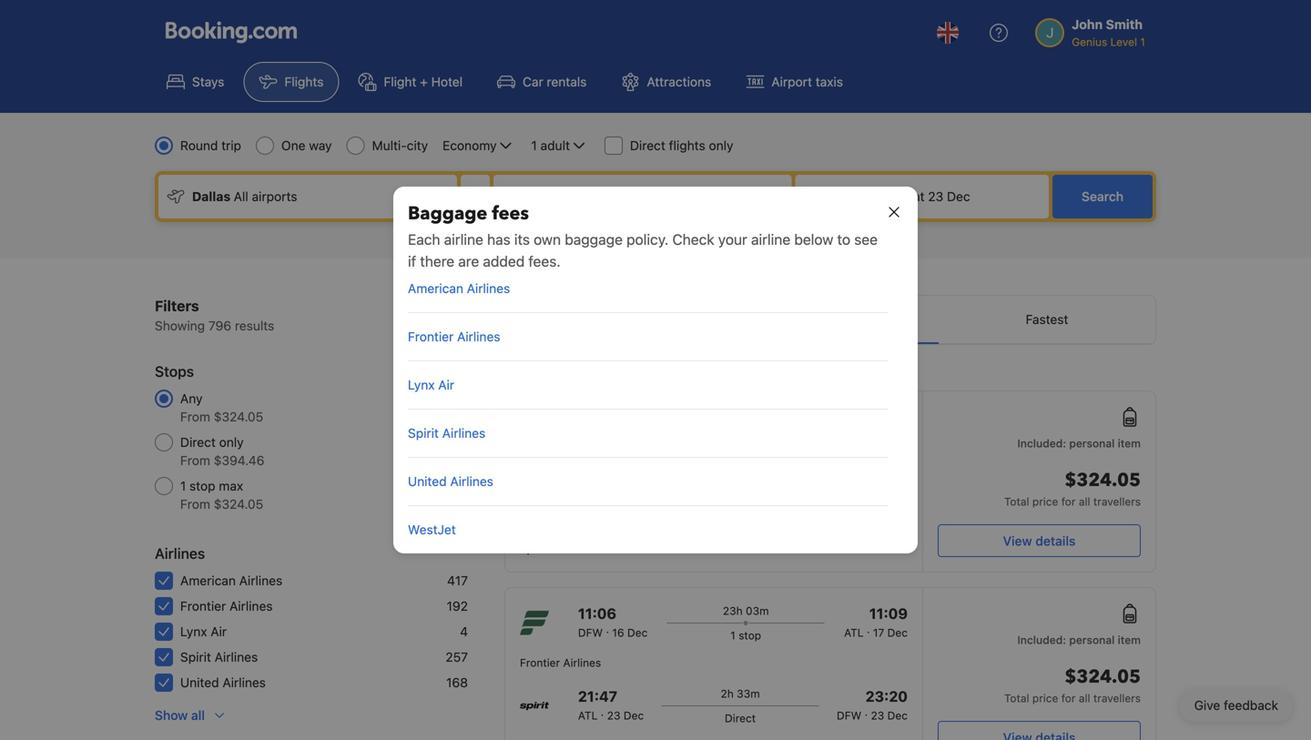 Task type: locate. For each thing, give the bounding box(es) containing it.
1 horizontal spatial air
[[438, 377, 454, 393]]

personal for 23h 03m
[[1069, 634, 1115, 647]]

travellers left give at the right of the page
[[1094, 692, 1141, 705]]

0 vertical spatial included:
[[1018, 437, 1066, 450]]

are
[[458, 253, 479, 270], [644, 362, 661, 374]]

spirit
[[408, 426, 439, 441], [520, 543, 547, 556], [180, 650, 211, 665]]

. left 16
[[606, 623, 609, 636]]

0 vertical spatial if
[[408, 253, 416, 270]]

2 airline from the left
[[751, 231, 791, 248]]

0 vertical spatial american airlines
[[408, 281, 510, 296]]

1 vertical spatial for
[[1062, 692, 1076, 705]]

dec inside 23:20 dfw . 23 dec
[[888, 709, 908, 722]]

if down each
[[408, 253, 416, 270]]

baggage for may
[[717, 362, 762, 374]]

united
[[408, 474, 447, 489], [180, 675, 219, 690]]

1 horizontal spatial dfw
[[837, 709, 862, 722]]

from inside the 1 stop max from $324.05
[[180, 497, 210, 512]]

item
[[1118, 437, 1141, 450], [1118, 634, 1141, 647]]

3 from from the top
[[180, 497, 210, 512]]

1 personal from the top
[[1069, 437, 1115, 450]]

spirit inside baggage fees dialog
[[408, 426, 439, 441]]

21:47 for 21:47 atl . 23 dec
[[578, 688, 617, 705]]

2 vertical spatial frontier
[[520, 657, 560, 669]]

0 vertical spatial stop
[[190, 479, 215, 494]]

travellers
[[1094, 495, 1141, 508], [1094, 692, 1141, 705]]

2 included: from the top
[[1018, 634, 1066, 647]]

1 price from the top
[[1033, 495, 1059, 508]]

1 horizontal spatial united airlines
[[408, 474, 494, 489]]

1 horizontal spatial spirit
[[408, 426, 439, 441]]

direct down the 2h 33m
[[725, 712, 756, 725]]

0 horizontal spatial only
[[219, 435, 244, 450]]

1 horizontal spatial lynx
[[408, 377, 435, 393]]

1 travellers from the top
[[1094, 495, 1141, 508]]

only up the $394.46
[[219, 435, 244, 450]]

any from $324.05
[[180, 391, 263, 424]]

$324.05 total price for all travellers for 23h 03m
[[1004, 665, 1141, 705]]

1 included: from the top
[[1018, 437, 1066, 450]]

1 for from the top
[[1062, 495, 1076, 508]]

1 vertical spatial united
[[180, 675, 219, 690]]

0 horizontal spatial 1
[[180, 479, 186, 494]]

search button
[[1053, 175, 1153, 219]]

direct down any from $324.05
[[180, 435, 216, 450]]

baggage up 9h 47m
[[717, 362, 762, 374]]

baggage right own
[[565, 231, 623, 248]]

2 21:47 from the top
[[578, 688, 617, 705]]

23:20 dfw . 23 dec
[[837, 688, 908, 722]]

from down direct only from $394.46 on the left bottom of page
[[180, 497, 210, 512]]

1 item from the top
[[1118, 437, 1141, 450]]

rentals
[[547, 74, 587, 89]]

atl inside 11:09 atl . 17 dec
[[844, 627, 864, 639]]

1 23 from the left
[[607, 709, 621, 722]]

one way
[[281, 138, 332, 153]]

. for 21:47
[[601, 706, 604, 719]]

there right change
[[614, 362, 641, 374]]

american airlines down the 1 stop max from $324.05
[[180, 573, 283, 588]]

2 horizontal spatial spirit
[[520, 543, 547, 556]]

frontier airlines
[[408, 329, 500, 344], [180, 599, 273, 614], [520, 657, 601, 669]]

. inside 23:20 dfw . 23 dec
[[865, 706, 868, 719]]

0 horizontal spatial airline
[[444, 231, 483, 248]]

16
[[612, 627, 624, 639]]

796 up "spirit airlines" link
[[445, 391, 468, 406]]

.
[[606, 623, 609, 636], [867, 623, 870, 636], [601, 706, 604, 719], [865, 706, 868, 719]]

1 inside the 1 stop max from $324.05
[[180, 479, 186, 494]]

flight + hotel
[[384, 74, 463, 89]]

0 vertical spatial 21:47
[[578, 491, 617, 509]]

lynx air link
[[408, 377, 454, 393]]

atl for 21:47
[[578, 709, 598, 722]]

included: for 47m
[[1018, 437, 1066, 450]]

0 vertical spatial price
[[1033, 495, 1059, 508]]

1 horizontal spatial lynx air
[[408, 377, 454, 393]]

1 vertical spatial from
[[180, 453, 210, 468]]

0 vertical spatial 11:06
[[578, 408, 617, 426]]

taxis
[[816, 74, 843, 89]]

23 down 17
[[871, 709, 885, 722]]

included:
[[1018, 437, 1066, 450], [1018, 634, 1066, 647]]

airline right your
[[751, 231, 791, 248]]

0 vertical spatial all
[[1079, 495, 1091, 508]]

all
[[1079, 495, 1091, 508], [1079, 692, 1091, 705], [191, 708, 205, 723]]

2 price from the top
[[1033, 692, 1059, 705]]

american down the 1 stop max from $324.05
[[180, 573, 236, 588]]

$324.05 inside the 1 stop max from $324.05
[[214, 497, 263, 512]]

0 horizontal spatial are
[[458, 253, 479, 270]]

0 vertical spatial fees
[[492, 201, 529, 226]]

show
[[155, 708, 188, 723]]

796 inside filters showing 796 results
[[208, 318, 231, 333]]

atl for 11:09
[[844, 627, 864, 639]]

21:47
[[578, 491, 617, 509], [578, 688, 617, 705]]

1 horizontal spatial airline
[[751, 231, 791, 248]]

1 vertical spatial 796
[[445, 391, 468, 406]]

direct for flights
[[630, 138, 666, 153]]

0 horizontal spatial united
[[180, 675, 219, 690]]

american down each
[[408, 281, 463, 296]]

frontier
[[408, 329, 454, 344], [180, 599, 226, 614], [520, 657, 560, 669]]

price for 23h 03m
[[1033, 692, 1059, 705]]

0 vertical spatial 23:20
[[866, 491, 908, 509]]

if inside baggage fees each airline has its own baggage policy. check your airline below to see if there are added fees.
[[408, 253, 416, 270]]

dec inside '21:47 atl . 23 dec'
[[624, 709, 644, 722]]

dec
[[627, 627, 648, 639], [888, 627, 908, 639], [624, 709, 644, 722], [888, 709, 908, 722]]

from down any
[[180, 409, 210, 424]]

0 vertical spatial direct
[[630, 138, 666, 153]]

23 inside 23:20 dfw . 23 dec
[[871, 709, 885, 722]]

1 vertical spatial personal
[[1069, 634, 1115, 647]]

. left 17
[[867, 623, 870, 636]]

american airlines inside baggage fees dialog
[[408, 281, 510, 296]]

there
[[420, 253, 455, 270], [614, 362, 641, 374]]

1 airline from the left
[[444, 231, 483, 248]]

atl
[[844, 627, 864, 639], [578, 709, 598, 722]]

2 for from the top
[[1062, 692, 1076, 705]]

give
[[1195, 698, 1221, 713]]

1 vertical spatial atl
[[578, 709, 598, 722]]

1 horizontal spatial atl
[[844, 627, 864, 639]]

best
[[590, 312, 616, 327]]

192
[[447, 599, 468, 614]]

11:06 down change
[[578, 408, 617, 426]]

frontier airlines for prices may change if there are
[[520, 657, 601, 669]]

23 for 21:47
[[607, 709, 621, 722]]

stop inside the 1 stop max from $324.05
[[190, 479, 215, 494]]

0 vertical spatial item
[[1118, 437, 1141, 450]]

0 horizontal spatial air
[[211, 624, 227, 639]]

direct left flights at right
[[630, 138, 666, 153]]

booking.com logo image
[[166, 21, 297, 43], [166, 21, 297, 43]]

1 vertical spatial price
[[1033, 692, 1059, 705]]

1 left max
[[180, 479, 186, 494]]

2 vertical spatial spirit
[[180, 650, 211, 665]]

9h 47m
[[726, 408, 765, 421]]

2 item from the top
[[1118, 634, 1141, 647]]

1 11:06 from the top
[[578, 408, 617, 426]]

there down each
[[420, 253, 455, 270]]

only
[[709, 138, 734, 153], [219, 435, 244, 450]]

change
[[564, 362, 602, 374]]

dfw inside 11:06 dfw . 16 dec
[[578, 627, 603, 639]]

0 vertical spatial air
[[438, 377, 454, 393]]

2 included: personal item from the top
[[1018, 634, 1141, 647]]

0 horizontal spatial 796
[[208, 318, 231, 333]]

dec inside 11:06 dfw . 16 dec
[[627, 627, 648, 639]]

only right flights at right
[[709, 138, 734, 153]]

2 personal from the top
[[1069, 634, 1115, 647]]

atl inside '21:47 atl . 23 dec'
[[578, 709, 598, 722]]

0 horizontal spatial united airlines
[[180, 675, 266, 690]]

travellers up view details button
[[1094, 495, 1141, 508]]

23:20 down 17
[[866, 688, 908, 705]]

. for 11:06
[[606, 623, 609, 636]]

0 vertical spatial american
[[408, 281, 463, 296]]

from up the 1 stop max from $324.05
[[180, 453, 210, 468]]

are left "additional"
[[644, 362, 661, 374]]

1 from from the top
[[180, 409, 210, 424]]

. inside 11:06 dfw . 16 dec
[[606, 623, 609, 636]]

lynx air
[[408, 377, 454, 393], [180, 624, 227, 639]]

2 11:06 from the top
[[578, 605, 617, 622]]

baggage inside baggage fees each airline has its own baggage policy. check your airline below to see if there are added fees.
[[565, 231, 623, 248]]

0 vertical spatial baggage
[[565, 231, 623, 248]]

flights
[[285, 74, 324, 89]]

stop left max
[[190, 479, 215, 494]]

0 vertical spatial frontier airlines
[[408, 329, 500, 344]]

2 travellers from the top
[[1094, 692, 1141, 705]]

1 included: personal item from the top
[[1018, 437, 1141, 450]]

0 vertical spatial spirit
[[408, 426, 439, 441]]

1 vertical spatial travellers
[[1094, 692, 1141, 705]]

0 vertical spatial united airlines
[[408, 474, 494, 489]]

if right change
[[605, 362, 611, 374]]

0 vertical spatial lynx air
[[408, 377, 454, 393]]

2 $324.05 total price for all travellers from the top
[[1004, 665, 1141, 705]]

own
[[534, 231, 561, 248]]

1 horizontal spatial spirit airlines
[[408, 426, 486, 441]]

dfw inside 23:20 dfw . 23 dec
[[837, 709, 862, 722]]

23:20 down 21:53
[[866, 491, 908, 509]]

. inside '21:47 atl . 23 dec'
[[601, 706, 604, 719]]

direct inside direct only from $394.46
[[180, 435, 216, 450]]

united airlines down the 72
[[408, 474, 494, 489]]

fees inside baggage fees each airline has its own baggage policy. check your airline below to see if there are added fees.
[[492, 201, 529, 226]]

direct only from $394.46
[[180, 435, 264, 468]]

0 horizontal spatial dfw
[[578, 627, 603, 639]]

stays link
[[151, 62, 240, 102]]

item for 23h 03m
[[1118, 634, 1141, 647]]

fees down cheapest button
[[765, 362, 787, 374]]

lynx air up "spirit airlines" link
[[408, 377, 454, 393]]

796
[[208, 318, 231, 333], [445, 391, 468, 406]]

1 23:20 from the top
[[866, 491, 908, 509]]

united up westjet link
[[408, 474, 447, 489]]

1 vertical spatial direct
[[180, 435, 216, 450]]

1 horizontal spatial baggage
[[717, 362, 762, 374]]

frontier for airlines
[[180, 599, 226, 614]]

2 vertical spatial spirit airlines
[[180, 650, 258, 665]]

. down 11:06 dfw . 16 dec
[[601, 706, 604, 719]]

1 stop
[[731, 629, 761, 642]]

dec for 11:06
[[627, 627, 648, 639]]

$324.05 total price for all travellers for 9h 47m
[[1004, 468, 1141, 508]]

11:06 for 11:06
[[578, 408, 617, 426]]

search
[[1082, 189, 1124, 204]]

1 $324.05 total price for all travellers from the top
[[1004, 468, 1141, 508]]

1 vertical spatial stop
[[739, 629, 761, 642]]

23:20 inside 23:20 dfw . 23 dec
[[866, 688, 908, 705]]

direct
[[630, 138, 666, 153], [180, 435, 216, 450], [725, 712, 756, 725]]

0 vertical spatial $324.05 total price for all travellers
[[1004, 468, 1141, 508]]

417
[[447, 573, 468, 588]]

1 horizontal spatial are
[[644, 362, 661, 374]]

if
[[408, 253, 416, 270], [605, 362, 611, 374]]

0 vertical spatial 1
[[180, 479, 186, 494]]

0 horizontal spatial baggage
[[565, 231, 623, 248]]

1 total from the top
[[1004, 495, 1030, 508]]

your
[[718, 231, 748, 248]]

33m
[[737, 688, 760, 700]]

2 23:20 from the top
[[866, 688, 908, 705]]

11:09
[[870, 605, 908, 622]]

0 vertical spatial dfw
[[578, 627, 603, 639]]

lynx up the show all button
[[180, 624, 207, 639]]

lynx up "spirit airlines" link
[[408, 377, 435, 393]]

2 23 from the left
[[871, 709, 885, 722]]

total
[[1004, 495, 1030, 508], [1004, 692, 1030, 705]]

dec for 21:47
[[624, 709, 644, 722]]

direct flights only
[[630, 138, 734, 153]]

796 left 'results'
[[208, 318, 231, 333]]

united airlines
[[408, 474, 494, 489], [180, 675, 266, 690]]

0 vertical spatial atl
[[844, 627, 864, 639]]

stop down the 23h 03m
[[739, 629, 761, 642]]

0 vertical spatial there
[[420, 253, 455, 270]]

1 vertical spatial 11:06
[[578, 605, 617, 622]]

1 down "23h"
[[731, 629, 736, 642]]

0 vertical spatial personal
[[1069, 437, 1115, 450]]

1 vertical spatial american airlines
[[180, 573, 283, 588]]

0 vertical spatial for
[[1062, 495, 1076, 508]]

2 total from the top
[[1004, 692, 1030, 705]]

0 vertical spatial total
[[1004, 495, 1030, 508]]

0 horizontal spatial 23
[[607, 709, 621, 722]]

only inside direct only from $394.46
[[219, 435, 244, 450]]

dec inside 11:09 atl . 17 dec
[[888, 627, 908, 639]]

frontier airlines for airlines
[[180, 599, 273, 614]]

4
[[460, 624, 468, 639]]

1 stop max from $324.05
[[180, 479, 263, 512]]

0 horizontal spatial there
[[420, 253, 455, 270]]

tab list containing best
[[505, 296, 1156, 345]]

american airlines up frontier airlines link
[[408, 281, 510, 296]]

773
[[446, 479, 468, 494]]

0 vertical spatial travellers
[[1094, 495, 1141, 508]]

united up the show all button
[[180, 675, 219, 690]]

1 horizontal spatial american
[[408, 281, 463, 296]]

has
[[487, 231, 511, 248]]

0 vertical spatial 796
[[208, 318, 231, 333]]

1 horizontal spatial only
[[709, 138, 734, 153]]

united airlines up the show all button
[[180, 675, 266, 690]]

round
[[180, 138, 218, 153]]

price
[[1033, 495, 1059, 508], [1033, 692, 1059, 705]]

price for 9h 47m
[[1033, 495, 1059, 508]]

see
[[854, 231, 878, 248]]

23 for 23:20
[[871, 709, 885, 722]]

air up "spirit airlines" link
[[438, 377, 454, 393]]

23 down 16
[[607, 709, 621, 722]]

9h
[[726, 408, 739, 421]]

2 from from the top
[[180, 453, 210, 468]]

american inside baggage fees dialog
[[408, 281, 463, 296]]

frontier inside baggage fees dialog
[[408, 329, 454, 344]]

airline down baggage
[[444, 231, 483, 248]]

lynx air up the show all button
[[180, 624, 227, 639]]

1 vertical spatial 1
[[731, 629, 736, 642]]

0 horizontal spatial frontier airlines
[[180, 599, 273, 614]]

11:06
[[578, 408, 617, 426], [578, 605, 617, 622]]

2 vertical spatial frontier airlines
[[520, 657, 601, 669]]

0 horizontal spatial lynx
[[180, 624, 207, 639]]

$324.05
[[214, 409, 263, 424], [1065, 468, 1141, 493], [214, 497, 263, 512], [1065, 665, 1141, 690]]

23 inside '21:47 atl . 23 dec'
[[607, 709, 621, 722]]

1 vertical spatial $324.05 total price for all travellers
[[1004, 665, 1141, 705]]

0 vertical spatial lynx
[[408, 377, 435, 393]]

0 vertical spatial from
[[180, 409, 210, 424]]

2 horizontal spatial frontier airlines
[[520, 657, 601, 669]]

1 vertical spatial lynx air
[[180, 624, 227, 639]]

from
[[180, 409, 210, 424], [180, 453, 210, 468], [180, 497, 210, 512]]

air up the show all button
[[211, 624, 227, 639]]

each
[[408, 231, 440, 248]]

1 horizontal spatial 23
[[871, 709, 885, 722]]

tab list
[[505, 296, 1156, 345]]

total for 9h 47m
[[1004, 495, 1030, 508]]

are up american airlines link
[[458, 253, 479, 270]]

1 21:47 from the top
[[578, 491, 617, 509]]

1 horizontal spatial frontier airlines
[[408, 329, 500, 344]]

+
[[420, 74, 428, 89]]

1 horizontal spatial frontier
[[408, 329, 454, 344]]

21:47 for 21:47
[[578, 491, 617, 509]]

11:06 inside 11:06 dfw . 16 dec
[[578, 605, 617, 622]]

11:06 up 16
[[578, 605, 617, 622]]

. down 11:09 atl . 17 dec
[[865, 706, 868, 719]]

dec for 11:09
[[888, 627, 908, 639]]

included: personal item for 23h 03m
[[1018, 634, 1141, 647]]

0 horizontal spatial lynx air
[[180, 624, 227, 639]]

baggage for fees
[[565, 231, 623, 248]]

0 vertical spatial united
[[408, 474, 447, 489]]

fees up has
[[492, 201, 529, 226]]

1 horizontal spatial united
[[408, 474, 447, 489]]

showing
[[155, 318, 205, 333]]

1 vertical spatial dfw
[[837, 709, 862, 722]]

view details button
[[938, 525, 1141, 557]]

1 vertical spatial baggage
[[717, 362, 762, 374]]

dfw
[[578, 627, 603, 639], [837, 709, 862, 722]]

. inside 11:09 atl . 17 dec
[[867, 623, 870, 636]]

2 horizontal spatial frontier
[[520, 657, 560, 669]]

1 vertical spatial 21:47
[[578, 688, 617, 705]]

1 vertical spatial frontier
[[180, 599, 226, 614]]

21:47 inside '21:47 atl . 23 dec'
[[578, 688, 617, 705]]

for for 9h 47m
[[1062, 495, 1076, 508]]

$324.05 inside any from $324.05
[[214, 409, 263, 424]]

give feedback
[[1195, 698, 1279, 713]]

lynx
[[408, 377, 435, 393], [180, 624, 207, 639]]

0 vertical spatial are
[[458, 253, 479, 270]]

1 horizontal spatial stop
[[739, 629, 761, 642]]

72
[[453, 435, 468, 450]]

all for 47m
[[1079, 495, 1091, 508]]

stops
[[155, 363, 194, 380]]

2 vertical spatial all
[[191, 708, 205, 723]]



Task type: describe. For each thing, give the bounding box(es) containing it.
baggage fees dialog
[[372, 165, 940, 576]]

1 vertical spatial air
[[211, 624, 227, 639]]

westjet link
[[408, 522, 456, 537]]

lynx air inside baggage fees dialog
[[408, 377, 454, 393]]

item for 9h 47m
[[1118, 437, 1141, 450]]

47m
[[742, 408, 765, 421]]

american airlines link
[[408, 281, 510, 296]]

one
[[281, 138, 306, 153]]

car rentals
[[523, 74, 587, 89]]

dec for 23:20
[[888, 709, 908, 722]]

filters showing 796 results
[[155, 297, 274, 333]]

from inside any from $324.05
[[180, 409, 210, 424]]

attractions link
[[606, 62, 727, 102]]

max
[[219, 479, 243, 494]]

from inside direct only from $394.46
[[180, 453, 210, 468]]

23:20 for 23:20 dfw . 23 dec
[[866, 688, 908, 705]]

1 horizontal spatial fees
[[765, 362, 787, 374]]

feedback
[[1224, 698, 1279, 713]]

1 vertical spatial lynx
[[180, 624, 207, 639]]

frontier for prices may change if there are
[[520, 657, 560, 669]]

prices may change if there are additional baggage fees
[[505, 362, 787, 374]]

1 horizontal spatial 796
[[445, 391, 468, 406]]

257
[[446, 650, 468, 665]]

car rentals link
[[482, 62, 602, 102]]

view
[[1003, 534, 1032, 549]]

2h 33m
[[721, 688, 760, 700]]

way
[[309, 138, 332, 153]]

westjet
[[408, 522, 456, 537]]

2 horizontal spatial direct
[[725, 712, 756, 725]]

trip
[[221, 138, 241, 153]]

flight
[[384, 74, 417, 89]]

flight + hotel link
[[343, 62, 478, 102]]

air inside baggage fees dialog
[[438, 377, 454, 393]]

21:47 atl . 23 dec
[[578, 688, 644, 722]]

results
[[235, 318, 274, 333]]

23:20 for 23:20
[[866, 491, 908, 509]]

included: personal item for 9h 47m
[[1018, 437, 1141, 450]]

dfw for 11:06
[[578, 627, 603, 639]]

1 vertical spatial there
[[614, 362, 641, 374]]

airport taxis
[[772, 74, 843, 89]]

frontier airlines inside baggage fees dialog
[[408, 329, 500, 344]]

personal for 9h 47m
[[1069, 437, 1115, 450]]

11:06 dfw . 16 dec
[[578, 605, 648, 639]]

baggage
[[408, 201, 488, 226]]

$394.46
[[214, 453, 264, 468]]

1 for 1 stop
[[731, 629, 736, 642]]

are inside baggage fees each airline has its own baggage policy. check your airline below to see if there are added fees.
[[458, 253, 479, 270]]

baggage fees each airline has its own baggage policy. check your airline below to see if there are added fees.
[[408, 201, 878, 270]]

united airlines link
[[408, 474, 494, 489]]

policy.
[[627, 231, 669, 248]]

fastest
[[1026, 312, 1069, 327]]

best button
[[505, 296, 722, 343]]

travellers for 9h 47m
[[1094, 495, 1141, 508]]

spirit airlines link
[[408, 426, 486, 441]]

frontier airlines link
[[408, 329, 500, 344]]

fees.
[[529, 253, 561, 270]]

flights
[[669, 138, 706, 153]]

car
[[523, 74, 543, 89]]

stop for 1 stop max from $324.05
[[190, 479, 215, 494]]

total for 23h 03m
[[1004, 692, 1030, 705]]

attractions
[[647, 74, 712, 89]]

all inside button
[[191, 708, 205, 723]]

prices
[[505, 362, 536, 374]]

show all
[[155, 708, 205, 723]]

to
[[837, 231, 851, 248]]

dfw for 23:20
[[837, 709, 862, 722]]

03m
[[746, 605, 769, 617]]

1 vertical spatial united airlines
[[180, 675, 266, 690]]

for for 23h 03m
[[1062, 692, 1076, 705]]

1 for 1 stop max from $324.05
[[180, 479, 186, 494]]

filters
[[155, 297, 199, 315]]

show all button
[[148, 699, 234, 732]]

168
[[446, 675, 468, 690]]

23h 03m
[[723, 605, 769, 617]]

11:09 atl . 17 dec
[[844, 605, 908, 639]]

hotel
[[431, 74, 463, 89]]

additional
[[664, 362, 714, 374]]

included: for 03m
[[1018, 634, 1066, 647]]

travellers for 23h 03m
[[1094, 692, 1141, 705]]

. for 11:09
[[867, 623, 870, 636]]

check
[[673, 231, 715, 248]]

lynx inside baggage fees dialog
[[408, 377, 435, 393]]

21:53
[[868, 408, 908, 426]]

0 horizontal spatial american
[[180, 573, 236, 588]]

round trip
[[180, 138, 241, 153]]

united airlines inside baggage fees dialog
[[408, 474, 494, 489]]

multi-
[[372, 138, 407, 153]]

0 horizontal spatial spirit
[[180, 650, 211, 665]]

0 vertical spatial only
[[709, 138, 734, 153]]

economy
[[443, 138, 497, 153]]

0 horizontal spatial spirit airlines
[[180, 650, 258, 665]]

0 horizontal spatial american airlines
[[180, 573, 283, 588]]

11:06 for 11:06 dfw . 16 dec
[[578, 605, 617, 622]]

1 vertical spatial spirit airlines
[[520, 543, 588, 556]]

its
[[514, 231, 530, 248]]

airport
[[772, 74, 812, 89]]

1 vertical spatial if
[[605, 362, 611, 374]]

spirit airlines inside baggage fees dialog
[[408, 426, 486, 441]]

there inside baggage fees each airline has its own baggage policy. check your airline below to see if there are added fees.
[[420, 253, 455, 270]]

17
[[873, 627, 885, 639]]

cheapest
[[802, 312, 859, 327]]

multi-city
[[372, 138, 428, 153]]

give feedback button
[[1180, 689, 1293, 722]]

cheapest button
[[722, 296, 939, 343]]

all for 03m
[[1079, 692, 1091, 705]]

1 vertical spatial spirit
[[520, 543, 547, 556]]

below
[[794, 231, 834, 248]]

stop for 1 stop
[[739, 629, 761, 642]]

city
[[407, 138, 428, 153]]

may
[[539, 362, 561, 374]]

fastest button
[[939, 296, 1156, 343]]

stays
[[192, 74, 224, 89]]

23h
[[723, 605, 743, 617]]

2h
[[721, 688, 734, 700]]

any
[[180, 391, 203, 406]]

1 vertical spatial are
[[644, 362, 661, 374]]

. for 23:20
[[865, 706, 868, 719]]

direct for only
[[180, 435, 216, 450]]

united inside baggage fees dialog
[[408, 474, 447, 489]]

added
[[483, 253, 525, 270]]



Task type: vqa. For each thing, say whether or not it's contained in the screenshot.


